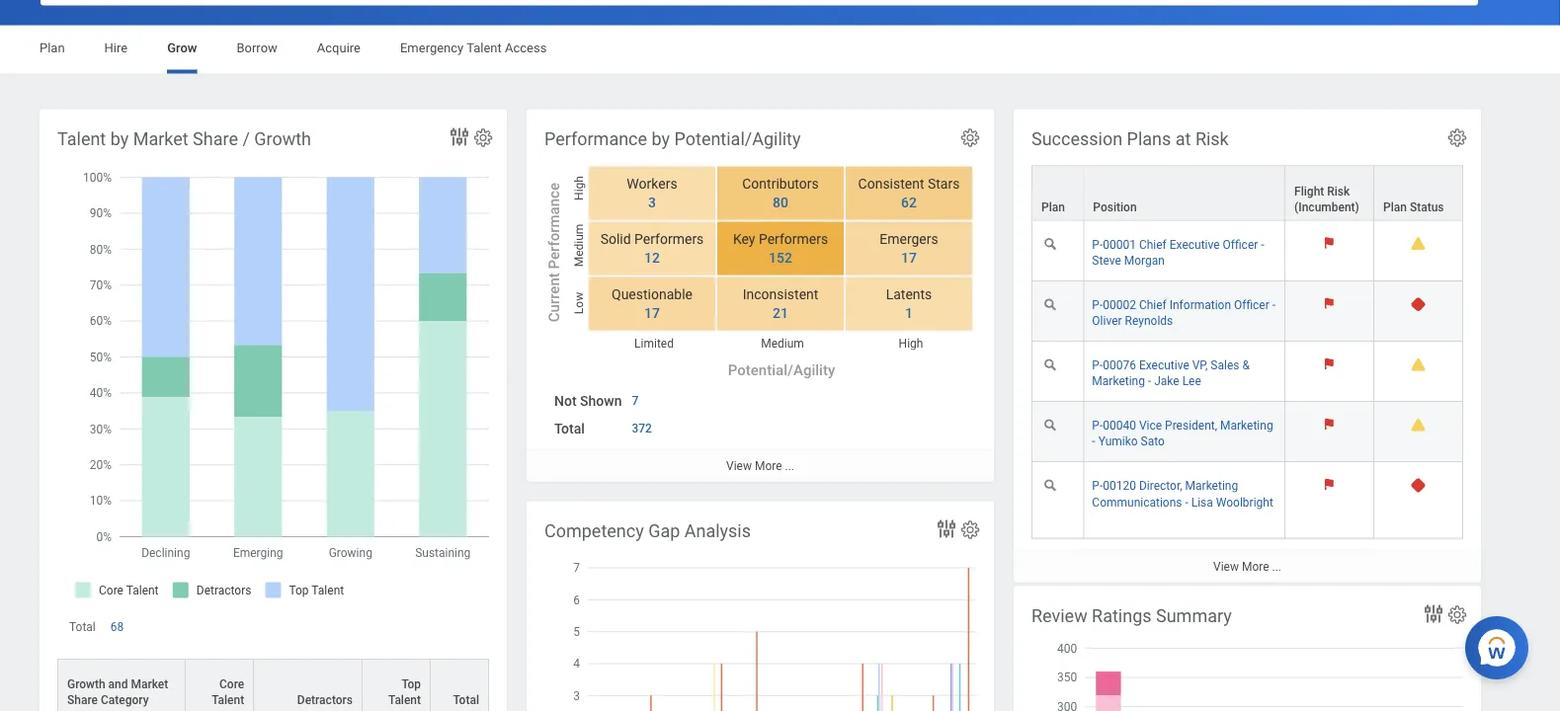 Task type: locate. For each thing, give the bounding box(es) containing it.
p- inside p-00040 vice president, marketing - yumiko sato
[[1093, 419, 1103, 433]]

high down 1
[[899, 337, 924, 351]]

marketing
[[1093, 375, 1146, 388], [1221, 419, 1274, 433], [1186, 480, 1239, 493]]

152 button
[[757, 249, 796, 267]]

1 horizontal spatial medium
[[761, 337, 804, 351]]

share left "category"
[[67, 694, 98, 708]]

review ratings summary
[[1032, 606, 1232, 627]]

view more ... down woolbright
[[1214, 560, 1282, 574]]

1 vertical spatial growth
[[67, 678, 105, 692]]

0 horizontal spatial view more ... link
[[527, 449, 994, 482]]

succession
[[1032, 129, 1123, 149]]

configure talent by market share / growth image
[[472, 127, 494, 149]]

- down p-00001 chief executive officer - steve morgan row at the top right
[[1273, 298, 1276, 312]]

1 performers from the left
[[635, 231, 704, 247]]

2 vertical spatial marketing
[[1186, 480, 1239, 493]]

by for talent
[[110, 129, 129, 149]]

p- inside p-00076 executive vp, sales & marketing - jake lee
[[1093, 359, 1103, 373]]

more inside succession plans at risk element
[[1242, 560, 1270, 574]]

p- inside the p-00120 director, marketing communications - lisa woolbright
[[1093, 480, 1103, 493]]

marketing inside the p-00120 director, marketing communications - lisa woolbright
[[1186, 480, 1239, 493]]

jake
[[1155, 375, 1180, 388]]

1 horizontal spatial more
[[1242, 560, 1270, 574]]

- inside p-00076 executive vp, sales & marketing - jake lee
[[1149, 375, 1152, 388]]

1 horizontal spatial by
[[652, 129, 670, 149]]

0 horizontal spatial risk
[[1196, 129, 1229, 149]]

0 horizontal spatial configure and view chart data image
[[448, 125, 472, 149]]

1 horizontal spatial plan
[[1042, 200, 1065, 214]]

1 horizontal spatial 17 button
[[890, 249, 920, 267]]

officer right information
[[1235, 298, 1270, 312]]

1 horizontal spatial performers
[[759, 231, 828, 247]]

0 horizontal spatial ...
[[785, 459, 795, 473]]

0 vertical spatial performance
[[545, 129, 648, 149]]

0 horizontal spatial view more ...
[[727, 459, 795, 473]]

0 vertical spatial view more ...
[[727, 459, 795, 473]]

p-00120 director, marketing communications - lisa woolbright
[[1093, 480, 1274, 509]]

current
[[546, 273, 563, 323]]

chief up reynolds
[[1140, 298, 1167, 312]]

core talent
[[212, 678, 244, 708]]

p- for 00002
[[1093, 298, 1103, 312]]

total inside performance by potential/agility element
[[555, 421, 585, 437]]

0 vertical spatial configure and view chart data image
[[448, 125, 472, 149]]

view up analysis
[[727, 459, 752, 473]]

0 horizontal spatial 17 button
[[633, 304, 663, 323]]

1 horizontal spatial share
[[193, 129, 238, 149]]

share left /
[[193, 129, 238, 149]]

3 p- from the top
[[1093, 359, 1103, 373]]

1 chief from the top
[[1140, 238, 1167, 252]]

0 horizontal spatial 17
[[645, 305, 660, 321]]

market
[[133, 129, 188, 149], [131, 678, 168, 692]]

marketing down 00076
[[1093, 375, 1146, 388]]

0 horizontal spatial view
[[727, 459, 752, 473]]

view more ...
[[727, 459, 795, 473], [1214, 560, 1282, 574]]

configure performance by potential/agility image
[[960, 127, 982, 149]]

total down not
[[555, 421, 585, 437]]

tab list containing plan
[[20, 26, 1541, 74]]

questionable
[[612, 287, 693, 303]]

17 inside the emergers 17
[[902, 250, 917, 266]]

1 horizontal spatial 17
[[902, 250, 917, 266]]

tab list
[[20, 26, 1541, 74]]

p- inside p-00002 chief information officer - oliver reynolds
[[1093, 298, 1103, 312]]

1 horizontal spatial view more ... link
[[1014, 550, 1482, 583]]

emergers 17
[[880, 231, 939, 266]]

1 vertical spatial chief
[[1140, 298, 1167, 312]]

reynolds
[[1125, 314, 1174, 328]]

0 vertical spatial total
[[555, 421, 585, 437]]

p- up the steve
[[1093, 238, 1103, 252]]

top talent button
[[363, 660, 430, 712]]

1 vertical spatial total
[[69, 620, 96, 634]]

talent left access
[[467, 41, 502, 55]]

17 button
[[890, 249, 920, 267], [633, 304, 663, 323]]

1 vertical spatial ...
[[1273, 560, 1282, 574]]

17 for questionable 17
[[645, 305, 660, 321]]

p-00040 vice president, marketing - yumiko sato
[[1093, 419, 1274, 449]]

risk up (incumbent)
[[1328, 184, 1351, 198]]

0 horizontal spatial medium
[[572, 224, 586, 267]]

1 vertical spatial 17
[[645, 305, 660, 321]]

1 horizontal spatial ...
[[1273, 560, 1282, 574]]

configure and view chart data image
[[935, 517, 959, 541]]

2 horizontal spatial total
[[555, 421, 585, 437]]

1 vertical spatial marketing
[[1221, 419, 1274, 433]]

- up p-00002 chief information officer - oliver reynolds row
[[1262, 238, 1265, 252]]

core talent button
[[186, 660, 253, 712]]

market up "category"
[[131, 678, 168, 692]]

p-00002 chief information officer - oliver reynolds link
[[1093, 294, 1276, 328]]

view more ... for succession plans at risk
[[1214, 560, 1282, 574]]

1 vertical spatial medium
[[761, 337, 804, 351]]

0 vertical spatial 17 button
[[890, 249, 920, 267]]

... inside succession plans at risk element
[[1273, 560, 1282, 574]]

1 vertical spatial high
[[899, 337, 924, 351]]

17 for emergers 17
[[902, 250, 917, 266]]

- inside p-00040 vice president, marketing - yumiko sato
[[1093, 435, 1096, 449]]

&
[[1243, 359, 1250, 373]]

1 horizontal spatial total
[[453, 694, 479, 708]]

0 horizontal spatial more
[[755, 459, 782, 473]]

plan left status in the right top of the page
[[1384, 200, 1408, 214]]

talent
[[467, 41, 502, 55], [57, 129, 106, 149], [212, 694, 244, 708], [389, 694, 421, 708]]

performers up 12
[[635, 231, 704, 247]]

1 horizontal spatial view more ...
[[1214, 560, 1282, 574]]

17 down questionable
[[645, 305, 660, 321]]

- left jake
[[1149, 375, 1152, 388]]

market left /
[[133, 129, 188, 149]]

1 performance from the top
[[545, 129, 648, 149]]

row containing growth and market share category
[[57, 659, 489, 712]]

total left 68
[[69, 620, 96, 634]]

medium for limited
[[761, 337, 804, 351]]

performers for 12
[[635, 231, 704, 247]]

officer up p-00002 chief information officer - oliver reynolds row
[[1223, 238, 1259, 252]]

position
[[1094, 200, 1137, 214]]

p- up yumiko
[[1093, 419, 1103, 433]]

executive down position popup button
[[1170, 238, 1220, 252]]

17 button for questionable 17
[[633, 304, 663, 323]]

- left lisa
[[1186, 496, 1189, 509]]

1 vertical spatial configure and view chart data image
[[1422, 602, 1446, 626]]

performers inside 'key performers 152'
[[759, 231, 828, 247]]

17 button down questionable
[[633, 304, 663, 323]]

high right current performance
[[572, 176, 586, 201]]

share inside growth and market share category
[[67, 694, 98, 708]]

p- inside p-00001 chief executive officer - steve morgan
[[1093, 238, 1103, 252]]

1 vertical spatial view more ... link
[[1014, 550, 1482, 583]]

0 vertical spatial market
[[133, 129, 188, 149]]

2 vertical spatial total
[[453, 694, 479, 708]]

by up the workers
[[652, 129, 670, 149]]

1 horizontal spatial configure and view chart data image
[[1422, 602, 1446, 626]]

0 horizontal spatial by
[[110, 129, 129, 149]]

more inside performance by potential/agility element
[[755, 459, 782, 473]]

marketing down p-00076 executive vp, sales & marketing - jake lee row
[[1221, 419, 1274, 433]]

...
[[785, 459, 795, 473], [1273, 560, 1282, 574]]

0 vertical spatial growth
[[254, 129, 311, 149]]

executive up jake
[[1140, 359, 1190, 373]]

- inside p-00002 chief information officer - oliver reynolds
[[1273, 298, 1276, 312]]

17 button down emergers
[[890, 249, 920, 267]]

chief inside p-00001 chief executive officer - steve morgan
[[1140, 238, 1167, 252]]

00076
[[1103, 359, 1137, 373]]

consistent
[[859, 176, 925, 192]]

view inside succession plans at risk element
[[1214, 560, 1239, 574]]

performers up 152 at the top of page
[[759, 231, 828, 247]]

growth left and at the left of the page
[[67, 678, 105, 692]]

p-00001 chief executive officer - steve morgan link
[[1093, 234, 1265, 268]]

0 vertical spatial share
[[193, 129, 238, 149]]

plan left hire
[[40, 41, 65, 55]]

p-00076 executive vp, sales & marketing - jake lee row
[[1032, 342, 1464, 402]]

1 vertical spatial more
[[1242, 560, 1270, 574]]

competency
[[545, 521, 644, 542]]

1 vertical spatial view
[[1214, 560, 1239, 574]]

0 vertical spatial chief
[[1140, 238, 1167, 252]]

0 vertical spatial more
[[755, 459, 782, 473]]

0 horizontal spatial growth
[[67, 678, 105, 692]]

officer inside p-00001 chief executive officer - steve morgan
[[1223, 238, 1259, 252]]

chief up morgan
[[1140, 238, 1167, 252]]

flight
[[1295, 184, 1325, 198]]

configure and view chart data image for review ratings summary
[[1422, 602, 1446, 626]]

62 button
[[890, 193, 920, 212]]

configure and view chart data image left "configure review ratings summary" icon
[[1422, 602, 1446, 626]]

growth and market share category button
[[58, 660, 185, 712]]

p- down oliver
[[1093, 359, 1103, 373]]

2 p- from the top
[[1093, 298, 1103, 312]]

total
[[555, 421, 585, 437], [69, 620, 96, 634], [453, 694, 479, 708]]

0 vertical spatial medium
[[572, 224, 586, 267]]

4 p- from the top
[[1093, 419, 1103, 433]]

medium
[[572, 224, 586, 267], [761, 337, 804, 351]]

1 vertical spatial executive
[[1140, 359, 1190, 373]]

configure review ratings summary image
[[1447, 604, 1469, 626]]

- left yumiko
[[1093, 435, 1096, 449]]

executive inside p-00001 chief executive officer - steve morgan
[[1170, 238, 1220, 252]]

row
[[1032, 166, 1464, 221], [57, 659, 489, 712]]

0 vertical spatial ...
[[785, 459, 795, 473]]

medium right current performance
[[572, 224, 586, 267]]

p- up the communications on the right bottom of page
[[1093, 480, 1103, 493]]

3 button
[[637, 193, 659, 212]]

0 horizontal spatial performers
[[635, 231, 704, 247]]

2 by from the left
[[652, 129, 670, 149]]

- inside p-00001 chief executive officer - steve morgan
[[1262, 238, 1265, 252]]

configure and view chart data image
[[448, 125, 472, 149], [1422, 602, 1446, 626]]

review ratings summary element
[[1014, 587, 1482, 712]]

view more ... inside performance by potential/agility element
[[727, 459, 795, 473]]

372
[[632, 421, 652, 435]]

0 horizontal spatial share
[[67, 694, 98, 708]]

0 vertical spatial executive
[[1170, 238, 1220, 252]]

medium down 21
[[761, 337, 804, 351]]

vp,
[[1193, 359, 1208, 373]]

0 horizontal spatial total
[[69, 620, 96, 634]]

2 performers from the left
[[759, 231, 828, 247]]

0 vertical spatial risk
[[1196, 129, 1229, 149]]

1 vertical spatial performance
[[546, 183, 563, 270]]

3
[[648, 194, 656, 211]]

succession plans at risk
[[1032, 129, 1229, 149]]

contributors 80
[[743, 176, 819, 211]]

1 vertical spatial row
[[57, 659, 489, 712]]

talent by market share / growth element
[[40, 109, 507, 712]]

access
[[505, 41, 547, 55]]

configure and view chart data image left configure talent by market share / growth image
[[448, 125, 472, 149]]

1 vertical spatial view more ...
[[1214, 560, 1282, 574]]

0 horizontal spatial row
[[57, 659, 489, 712]]

1 vertical spatial risk
[[1328, 184, 1351, 198]]

00120
[[1103, 480, 1137, 493]]

potential/agility
[[675, 129, 801, 149], [728, 362, 835, 379]]

0 vertical spatial 17
[[902, 250, 917, 266]]

performance up the workers
[[545, 129, 648, 149]]

high
[[572, 176, 586, 201], [899, 337, 924, 351]]

view more ... inside succession plans at risk element
[[1214, 560, 1282, 574]]

talent inside popup button
[[389, 694, 421, 708]]

2 chief from the top
[[1140, 298, 1167, 312]]

1 p- from the top
[[1093, 238, 1103, 252]]

1 horizontal spatial risk
[[1328, 184, 1351, 198]]

p- up oliver
[[1093, 298, 1103, 312]]

0 vertical spatial view
[[727, 459, 752, 473]]

view more ... link for succession plans at risk
[[1014, 550, 1482, 583]]

potential/agility down 21
[[728, 362, 835, 379]]

configure and view chart data image inside talent by market share / growth element
[[448, 125, 472, 149]]

0 vertical spatial officer
[[1223, 238, 1259, 252]]

steve
[[1093, 254, 1122, 268]]

0 vertical spatial row
[[1032, 166, 1464, 221]]

borrow
[[237, 41, 278, 55]]

officer inside p-00002 chief information officer - oliver reynolds
[[1235, 298, 1270, 312]]

5 p- from the top
[[1093, 480, 1103, 493]]

chief inside p-00002 chief information officer - oliver reynolds
[[1140, 298, 1167, 312]]

0 horizontal spatial high
[[572, 176, 586, 201]]

view inside performance by potential/agility element
[[727, 459, 752, 473]]

core
[[219, 678, 244, 692]]

1
[[905, 305, 913, 321]]

share for category
[[67, 694, 98, 708]]

view up summary
[[1214, 560, 1239, 574]]

7 button
[[632, 393, 642, 409]]

view more ... link
[[527, 449, 994, 482], [1014, 550, 1482, 583]]

17 down emergers
[[902, 250, 917, 266]]

- inside the p-00120 director, marketing communications - lisa woolbright
[[1186, 496, 1189, 509]]

talent for emergency talent access
[[467, 41, 502, 55]]

potential/agility up 'contributors'
[[675, 129, 801, 149]]

risk
[[1196, 129, 1229, 149], [1328, 184, 1351, 198]]

... inside performance by potential/agility element
[[785, 459, 795, 473]]

view more ... up analysis
[[727, 459, 795, 473]]

growth right /
[[254, 129, 311, 149]]

p-00076 executive vp, sales & marketing - jake lee
[[1093, 359, 1250, 388]]

latents 1
[[886, 287, 932, 321]]

62
[[902, 194, 917, 211]]

- for p-00040 vice president, marketing - yumiko sato
[[1093, 435, 1096, 449]]

performance left solid
[[546, 183, 563, 270]]

0 vertical spatial marketing
[[1093, 375, 1146, 388]]

view more ... link up analysis
[[527, 449, 994, 482]]

1 vertical spatial market
[[131, 678, 168, 692]]

row containing flight risk (incumbent)
[[1032, 166, 1464, 221]]

current performance
[[546, 183, 563, 323]]

1 vertical spatial 17 button
[[633, 304, 663, 323]]

market inside growth and market share category
[[131, 678, 168, 692]]

executive inside p-00076 executive vp, sales & marketing - jake lee
[[1140, 359, 1190, 373]]

plan left position
[[1042, 200, 1065, 214]]

1 vertical spatial potential/agility
[[728, 362, 835, 379]]

chief for 00002
[[1140, 298, 1167, 312]]

talent for core talent
[[212, 694, 244, 708]]

talent inside popup button
[[212, 694, 244, 708]]

0 horizontal spatial plan
[[40, 41, 65, 55]]

p-00040 vice president, marketing - yumiko sato row
[[1032, 402, 1464, 463]]

17 inside 'questionable 17'
[[645, 305, 660, 321]]

marketing inside p-00076 executive vp, sales & marketing - jake lee
[[1093, 375, 1146, 388]]

- for p-00120 director, marketing communications - lisa woolbright
[[1186, 496, 1189, 509]]

limited
[[635, 337, 674, 351]]

performers
[[635, 231, 704, 247], [759, 231, 828, 247]]

1 by from the left
[[110, 129, 129, 149]]

view for succession plans at risk
[[1214, 560, 1239, 574]]

more for succession plans at risk
[[1242, 560, 1270, 574]]

1 horizontal spatial view
[[1214, 560, 1239, 574]]

marketing up lisa
[[1186, 480, 1239, 493]]

chief for 00001
[[1140, 238, 1167, 252]]

1 vertical spatial officer
[[1235, 298, 1270, 312]]

top talent
[[389, 678, 421, 708]]

talent down top
[[389, 694, 421, 708]]

0 vertical spatial view more ... link
[[527, 449, 994, 482]]

talent down core
[[212, 694, 244, 708]]

oliver
[[1093, 314, 1123, 328]]

total for 68
[[69, 620, 96, 634]]

inconsistent
[[743, 287, 819, 303]]

key
[[733, 231, 756, 247]]

category
[[101, 694, 149, 708]]

21 button
[[761, 304, 792, 323]]

view more ... link down woolbright
[[1014, 550, 1482, 583]]

view for performance by potential/agility
[[727, 459, 752, 473]]

total right top talent
[[453, 694, 479, 708]]

by down hire
[[110, 129, 129, 149]]

chief
[[1140, 238, 1167, 252], [1140, 298, 1167, 312]]

performers inside solid performers 12
[[635, 231, 704, 247]]

lisa
[[1192, 496, 1214, 509]]

1 horizontal spatial row
[[1032, 166, 1464, 221]]

risk right at
[[1196, 129, 1229, 149]]

1 vertical spatial share
[[67, 694, 98, 708]]

president,
[[1165, 419, 1218, 433]]



Task type: vqa. For each thing, say whether or not it's contained in the screenshot.
the bottommost 03/07/2024
no



Task type: describe. For each thing, give the bounding box(es) containing it.
configure competency gap analysis image
[[960, 519, 982, 541]]

at
[[1176, 129, 1192, 149]]

not shown 7
[[555, 393, 639, 410]]

view more ... link for performance by potential/agility
[[527, 449, 994, 482]]

372 button
[[632, 420, 655, 436]]

plan status
[[1384, 200, 1445, 214]]

configure succession plans at risk image
[[1447, 127, 1469, 149]]

consistent stars 62
[[859, 176, 960, 211]]

17 button for emergers 17
[[890, 249, 920, 267]]

latents
[[886, 287, 932, 303]]

p-00001 chief executive officer - steve morgan row
[[1032, 221, 1464, 281]]

inconsistent 21
[[743, 287, 819, 321]]

officer for information
[[1235, 298, 1270, 312]]

p- for 00040
[[1093, 419, 1103, 433]]

medium for high
[[572, 224, 586, 267]]

sales
[[1211, 359, 1240, 373]]

80
[[773, 194, 789, 211]]

plans
[[1127, 129, 1172, 149]]

00040
[[1103, 419, 1137, 433]]

0 vertical spatial potential/agility
[[675, 129, 801, 149]]

information
[[1170, 298, 1232, 312]]

detractors button
[[254, 660, 362, 712]]

marketing inside p-00040 vice president, marketing - yumiko sato
[[1221, 419, 1274, 433]]

growth inside growth and market share category
[[67, 678, 105, 692]]

share for /
[[193, 129, 238, 149]]

market for by
[[133, 129, 188, 149]]

by for performance
[[652, 129, 670, 149]]

21
[[773, 305, 789, 321]]

row inside talent by market share / growth element
[[57, 659, 489, 712]]

status
[[1410, 200, 1445, 214]]

1 button
[[894, 304, 916, 323]]

analysis
[[685, 521, 751, 542]]

00001
[[1103, 238, 1137, 252]]

solid performers 12
[[601, 231, 704, 266]]

p-00001 chief executive officer - steve morgan
[[1093, 238, 1265, 268]]

review
[[1032, 606, 1088, 627]]

p-00120 director, marketing communications - lisa woolbright row
[[1032, 463, 1464, 539]]

questionable 17
[[612, 287, 693, 321]]

00002
[[1103, 298, 1137, 312]]

yumiko
[[1099, 435, 1138, 449]]

configure and view chart data image for talent by market share / growth
[[448, 125, 472, 149]]

- for p-00001 chief executive officer - steve morgan
[[1262, 238, 1265, 252]]

plan button
[[1033, 167, 1084, 220]]

summary
[[1157, 606, 1232, 627]]

competency gap analysis element
[[527, 502, 994, 712]]

growth and market share category
[[67, 678, 168, 708]]

... for succession plans at risk
[[1273, 560, 1282, 574]]

gap
[[649, 521, 680, 542]]

not
[[555, 393, 577, 410]]

key performers 152
[[733, 231, 828, 266]]

p- for 00120
[[1093, 480, 1103, 493]]

1 horizontal spatial growth
[[254, 129, 311, 149]]

performers for 152
[[759, 231, 828, 247]]

contributors
[[743, 176, 819, 192]]

80 button
[[761, 193, 792, 212]]

talent down hire
[[57, 129, 106, 149]]

vice
[[1140, 419, 1163, 433]]

total for 372
[[555, 421, 585, 437]]

flight risk (incumbent)
[[1295, 184, 1360, 214]]

0 vertical spatial high
[[572, 176, 586, 201]]

talent by market share / growth
[[57, 129, 311, 149]]

competency gap analysis
[[545, 521, 751, 542]]

detractors
[[297, 694, 353, 708]]

total inside popup button
[[453, 694, 479, 708]]

ratings
[[1092, 606, 1152, 627]]

p-00040 vice president, marketing - yumiko sato link
[[1093, 415, 1274, 449]]

152
[[769, 250, 793, 266]]

acquire
[[317, 41, 361, 55]]

shown
[[580, 393, 622, 410]]

morgan
[[1125, 254, 1165, 268]]

- for p-00002 chief information officer - oliver reynolds
[[1273, 298, 1276, 312]]

plan status button
[[1375, 167, 1463, 220]]

position button
[[1085, 167, 1285, 220]]

performance by potential/agility
[[545, 129, 801, 149]]

succession plans at risk element
[[1014, 109, 1482, 583]]

p-00002 chief information officer - oliver reynolds
[[1093, 298, 1276, 328]]

emergency talent access
[[400, 41, 547, 55]]

workers 3
[[627, 176, 678, 211]]

p- for 00001
[[1093, 238, 1103, 252]]

woolbright
[[1217, 496, 1274, 509]]

2 performance from the top
[[546, 183, 563, 270]]

1 horizontal spatial high
[[899, 337, 924, 351]]

68 button
[[111, 619, 127, 635]]

p-00076 executive vp, sales & marketing - jake lee link
[[1093, 355, 1250, 388]]

12
[[645, 250, 660, 266]]

communications
[[1093, 496, 1183, 509]]

emergers
[[880, 231, 939, 247]]

emergency
[[400, 41, 464, 55]]

view more ... for performance by potential/agility
[[727, 459, 795, 473]]

... for performance by potential/agility
[[785, 459, 795, 473]]

top
[[402, 678, 421, 692]]

risk inside flight risk (incumbent)
[[1328, 184, 1351, 198]]

director,
[[1140, 480, 1183, 493]]

talent for top talent
[[389, 694, 421, 708]]

low
[[572, 292, 586, 314]]

flight risk (incumbent) button
[[1286, 167, 1374, 220]]

market for and
[[131, 678, 168, 692]]

p- for 00076
[[1093, 359, 1103, 373]]

(incumbent)
[[1295, 200, 1360, 214]]

p-00120 director, marketing communications - lisa woolbright link
[[1093, 476, 1274, 509]]

68
[[111, 620, 124, 634]]

solid
[[601, 231, 631, 247]]

performance by potential/agility element
[[527, 109, 994, 482]]

/
[[243, 129, 250, 149]]

stars
[[928, 176, 960, 192]]

more for performance by potential/agility
[[755, 459, 782, 473]]

officer for executive
[[1223, 238, 1259, 252]]

p-00002 chief information officer - oliver reynolds row
[[1032, 281, 1464, 342]]

workers
[[627, 176, 678, 192]]

lee
[[1183, 375, 1202, 388]]

2 horizontal spatial plan
[[1384, 200, 1408, 214]]



